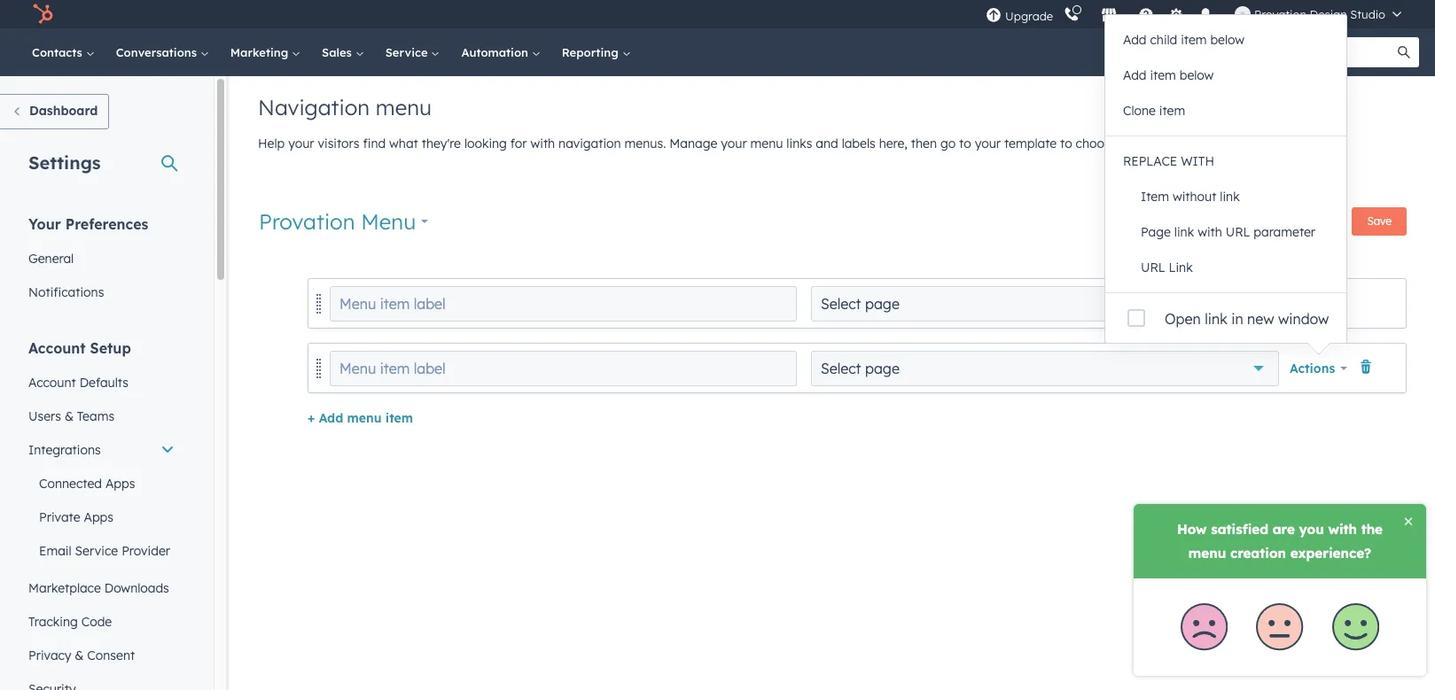 Task type: describe. For each thing, give the bounding box(es) containing it.
save button
[[1352, 207, 1407, 236]]

0 vertical spatial below
[[1210, 32, 1244, 48]]

downloads
[[104, 581, 169, 597]]

replace
[[1123, 153, 1177, 169]]

users & teams link
[[18, 400, 185, 433]]

select for 2nd select page popup button from the top of the page
[[821, 359, 861, 377]]

open
[[1165, 310, 1201, 328]]

connected apps
[[39, 476, 135, 492]]

go
[[940, 136, 956, 152]]

help image
[[1138, 8, 1154, 24]]

clone item
[[1123, 103, 1185, 119]]

item
[[1141, 189, 1169, 205]]

users
[[28, 409, 61, 425]]

1 to from the left
[[959, 136, 971, 152]]

url link
[[1141, 260, 1193, 276]]

privacy
[[28, 648, 71, 664]]

help
[[258, 136, 285, 152]]

more
[[1290, 215, 1316, 228]]

select for 1st select page popup button from the top of the page
[[821, 295, 861, 312]]

provation menu
[[259, 208, 416, 235]]

+ add menu item button
[[308, 408, 413, 429]]

apps for connected apps
[[105, 476, 135, 492]]

account for account setup
[[28, 339, 86, 357]]

2 menu item label text field from the top
[[330, 351, 797, 386]]

3 your from the left
[[975, 136, 1001, 152]]

notifications
[[28, 285, 104, 300]]

actions
[[1290, 360, 1335, 376]]

choose
[[1076, 136, 1117, 152]]

settings image
[[1168, 8, 1184, 23]]

integrations button
[[18, 433, 185, 467]]

1 your from the left
[[288, 136, 314, 152]]

marketplaces image
[[1101, 8, 1117, 24]]

your
[[28, 215, 61, 233]]

marketplace
[[28, 581, 101, 597]]

link for with
[[1174, 224, 1194, 240]]

with inside button
[[1198, 224, 1222, 240]]

privacy & consent
[[28, 648, 135, 664]]

0 vertical spatial in
[[1233, 136, 1244, 152]]

sales link
[[311, 28, 375, 76]]

tracking code link
[[18, 605, 185, 639]]

2 your from the left
[[721, 136, 747, 152]]

calling icon button
[[1057, 3, 1087, 26]]

what
[[389, 136, 418, 152]]

and
[[816, 136, 838, 152]]

account for account defaults
[[28, 375, 76, 391]]

without
[[1173, 189, 1216, 205]]

sales
[[322, 45, 355, 59]]

general link
[[18, 242, 185, 276]]

here,
[[879, 136, 908, 152]]

add item below button
[[1105, 58, 1347, 93]]

url link button
[[1105, 250, 1347, 285]]

item right clone on the top right of page
[[1159, 103, 1185, 119]]

contacts
[[32, 45, 86, 59]]

then
[[911, 136, 937, 152]]

users & teams
[[28, 409, 114, 425]]

content.
[[1277, 136, 1324, 152]]

your preferences element
[[18, 215, 185, 309]]

menu containing provation design studio
[[984, 0, 1414, 28]]

tracking
[[28, 614, 78, 630]]

1 vertical spatial below
[[1180, 67, 1214, 83]]

reporting link
[[551, 28, 641, 76]]

page for 1st select page popup button from the top of the page
[[865, 295, 900, 312]]

private apps link
[[18, 501, 185, 534]]

privacy & consent link
[[18, 639, 185, 673]]

Search HubSpot search field
[[1186, 37, 1403, 67]]

provation for provation menu
[[259, 208, 355, 235]]

conversations
[[116, 45, 200, 59]]

for
[[510, 136, 527, 152]]

your preferences
[[28, 215, 148, 233]]

provation menu button
[[258, 207, 429, 237]]

settings
[[28, 152, 101, 174]]

preferences
[[65, 215, 148, 233]]

marketing
[[230, 45, 292, 59]]

0 vertical spatial service
[[385, 45, 431, 59]]

link inside item without link "button"
[[1220, 189, 1240, 205]]

clone item button
[[1105, 93, 1347, 129]]

select page for 1st select page popup button from the top of the page
[[821, 295, 900, 312]]

template
[[1004, 136, 1057, 152]]

setup
[[90, 339, 131, 357]]

help button
[[1131, 0, 1161, 28]]

contacts link
[[21, 28, 105, 76]]

menus.
[[625, 136, 666, 152]]

4 your from the left
[[1247, 136, 1273, 152]]

menu up replace with
[[1158, 136, 1191, 152]]

calling icon image
[[1064, 7, 1080, 23]]

page link with url parameter
[[1141, 224, 1315, 240]]

tracking code
[[28, 614, 112, 630]]

reporting
[[562, 45, 622, 59]]

conversations link
[[105, 28, 220, 76]]

marketing link
[[220, 28, 311, 76]]

settings link
[[1165, 5, 1187, 23]]

replace with
[[1123, 153, 1214, 169]]

use
[[1210, 136, 1230, 152]]

studio
[[1350, 7, 1385, 21]]

navigation
[[258, 94, 370, 121]]

notifications button
[[1191, 0, 1221, 28]]

private
[[39, 510, 80, 526]]

integrations
[[28, 442, 101, 458]]

page
[[1141, 224, 1171, 240]]

provation for provation design studio
[[1254, 7, 1306, 21]]

menu inside + add menu item button
[[347, 410, 382, 426]]

upgrade
[[1005, 8, 1053, 23]]



Task type: locate. For each thing, give the bounding box(es) containing it.
0 vertical spatial apps
[[105, 476, 135, 492]]

1 select page button from the top
[[811, 286, 1279, 321]]

actions button
[[1290, 356, 1347, 381]]

hubspot image
[[32, 4, 53, 25]]

your right go
[[975, 136, 1001, 152]]

notifications link
[[18, 276, 185, 309]]

defaults
[[79, 375, 128, 391]]

add child item below
[[1123, 32, 1244, 48]]

your right help
[[288, 136, 314, 152]]

connected
[[39, 476, 102, 492]]

connected apps link
[[18, 467, 185, 501]]

general
[[28, 251, 74, 267]]

account up account defaults
[[28, 339, 86, 357]]

3 to from the left
[[1194, 136, 1206, 152]]

0 vertical spatial menu item label text field
[[330, 286, 797, 321]]

search button
[[1389, 37, 1419, 67]]

your
[[288, 136, 314, 152], [721, 136, 747, 152], [975, 136, 1001, 152], [1247, 136, 1273, 152]]

1 vertical spatial with
[[1198, 224, 1222, 240]]

url left 'link'
[[1141, 260, 1165, 276]]

1 horizontal spatial provation
[[1254, 7, 1306, 21]]

below
[[1210, 32, 1244, 48], [1180, 67, 1214, 83]]

0 vertical spatial provation
[[1254, 7, 1306, 21]]

with down without in the top of the page
[[1198, 224, 1222, 240]]

0 horizontal spatial provation
[[259, 208, 355, 235]]

0 vertical spatial account
[[28, 339, 86, 357]]

1 vertical spatial link
[[1174, 224, 1194, 240]]

account defaults link
[[18, 366, 185, 400]]

1 horizontal spatial with
[[1198, 224, 1222, 240]]

2 select page from the top
[[821, 359, 900, 377]]

email service provider
[[39, 543, 170, 559]]

parameter
[[1254, 224, 1315, 240]]

menu left links
[[750, 136, 783, 152]]

0 horizontal spatial to
[[959, 136, 971, 152]]

1 select page from the top
[[821, 295, 900, 312]]

0 vertical spatial add
[[1123, 32, 1147, 48]]

1 vertical spatial page
[[865, 359, 900, 377]]

with right for
[[530, 136, 555, 152]]

private apps
[[39, 510, 113, 526]]

in right use
[[1233, 136, 1244, 152]]

1 vertical spatial menu item label text field
[[330, 351, 797, 386]]

link inside page link with url parameter button
[[1174, 224, 1194, 240]]

consent
[[87, 648, 135, 664]]

add for add item below
[[1123, 67, 1147, 83]]

2 select page button from the top
[[811, 351, 1279, 386]]

2 page from the top
[[865, 359, 900, 377]]

link
[[1169, 260, 1193, 276]]

service link
[[375, 28, 451, 76]]

add up clone on the top right of page
[[1123, 67, 1147, 83]]

provation left menu
[[259, 208, 355, 235]]

your right manage
[[721, 136, 747, 152]]

new
[[1247, 310, 1274, 328]]

apps down connected apps link
[[84, 510, 113, 526]]

0 horizontal spatial with
[[530, 136, 555, 152]]

dashboard link
[[0, 94, 109, 129]]

1 vertical spatial apps
[[84, 510, 113, 526]]

item down notifications "icon" at the right top
[[1181, 32, 1207, 48]]

window
[[1278, 310, 1329, 328]]

open link in new window
[[1165, 310, 1329, 328]]

apps
[[105, 476, 135, 492], [84, 510, 113, 526]]

below down add child item below
[[1180, 67, 1214, 83]]

1 vertical spatial provation
[[259, 208, 355, 235]]

2 account from the top
[[28, 375, 76, 391]]

1 select from the top
[[821, 295, 861, 312]]

manage
[[669, 136, 717, 152]]

below down the "james peterson" image
[[1210, 32, 1244, 48]]

design
[[1310, 7, 1347, 21]]

menu
[[376, 94, 432, 121], [750, 136, 783, 152], [1158, 136, 1191, 152], [347, 410, 382, 426]]

2 horizontal spatial to
[[1194, 136, 1206, 152]]

service down "private apps" link
[[75, 543, 118, 559]]

+ add menu item
[[308, 410, 413, 426]]

& right users
[[65, 409, 74, 425]]

+
[[308, 410, 315, 426]]

notifications image
[[1198, 8, 1214, 24]]

& right privacy
[[75, 648, 84, 664]]

to right go
[[959, 136, 971, 152]]

2 select from the top
[[821, 359, 861, 377]]

links
[[787, 136, 812, 152]]

with
[[530, 136, 555, 152], [1198, 224, 1222, 240]]

1 vertical spatial in
[[1231, 310, 1243, 328]]

account up users
[[28, 375, 76, 391]]

with
[[1181, 153, 1214, 169]]

1 vertical spatial add
[[1123, 67, 1147, 83]]

0 horizontal spatial &
[[65, 409, 74, 425]]

account defaults
[[28, 375, 128, 391]]

account setup
[[28, 339, 131, 357]]

marketplace downloads link
[[18, 572, 185, 605]]

provation right the "james peterson" image
[[1254, 7, 1306, 21]]

item down child on the right top of page
[[1150, 67, 1176, 83]]

0 vertical spatial select page button
[[811, 286, 1279, 321]]

1 horizontal spatial service
[[385, 45, 431, 59]]

to left "choose"
[[1060, 136, 1072, 152]]

1 account from the top
[[28, 339, 86, 357]]

service inside account setup element
[[75, 543, 118, 559]]

your left content.
[[1247, 136, 1273, 152]]

0 vertical spatial select
[[821, 295, 861, 312]]

select page button
[[811, 286, 1279, 321], [811, 351, 1279, 386]]

looking
[[464, 136, 507, 152]]

0 vertical spatial page
[[865, 295, 900, 312]]

page link with url parameter button
[[1105, 215, 1347, 250]]

add item below
[[1123, 67, 1214, 83]]

0 horizontal spatial service
[[75, 543, 118, 559]]

service right "sales" 'link'
[[385, 45, 431, 59]]

provider
[[122, 543, 170, 559]]

1 vertical spatial url
[[1141, 260, 1165, 276]]

add for add child item below
[[1123, 32, 1147, 48]]

page for 2nd select page popup button from the top of the page
[[865, 359, 900, 377]]

add right the +
[[319, 410, 343, 426]]

add down help icon
[[1123, 32, 1147, 48]]

email service provider link
[[18, 534, 185, 568]]

0 vertical spatial url
[[1226, 224, 1250, 240]]

code
[[81, 614, 112, 630]]

1 vertical spatial select
[[821, 359, 861, 377]]

0 vertical spatial link
[[1220, 189, 1240, 205]]

service
[[385, 45, 431, 59], [75, 543, 118, 559]]

menu right the +
[[347, 410, 382, 426]]

provation
[[1254, 7, 1306, 21], [259, 208, 355, 235]]

&
[[65, 409, 74, 425], [75, 648, 84, 664]]

automation link
[[451, 28, 551, 76]]

link right without in the top of the page
[[1220, 189, 1240, 205]]

dashboard
[[29, 103, 98, 119]]

1 horizontal spatial to
[[1060, 136, 1072, 152]]

1 vertical spatial &
[[75, 648, 84, 664]]

add
[[1123, 32, 1147, 48], [1123, 67, 1147, 83], [319, 410, 343, 426]]

2 vertical spatial add
[[319, 410, 343, 426]]

0 vertical spatial select page
[[821, 295, 900, 312]]

email
[[39, 543, 71, 559]]

which
[[1121, 136, 1154, 152]]

1 vertical spatial account
[[28, 375, 76, 391]]

link
[[1220, 189, 1240, 205], [1174, 224, 1194, 240], [1205, 310, 1227, 328]]

child
[[1150, 32, 1177, 48]]

2 to from the left
[[1060, 136, 1072, 152]]

select page
[[821, 295, 900, 312], [821, 359, 900, 377]]

provation design studio
[[1254, 7, 1385, 21]]

save
[[1367, 215, 1392, 228]]

navigation menu
[[258, 94, 432, 121]]

2 vertical spatial link
[[1205, 310, 1227, 328]]

help your visitors find what they're looking for with navigation menus. manage your menu links and labels here, then go to your template to choose which menu to use in your content.
[[258, 136, 1324, 152]]

apps inside "private apps" link
[[84, 510, 113, 526]]

1 vertical spatial select page button
[[811, 351, 1279, 386]]

to up the with
[[1194, 136, 1206, 152]]

apps for private apps
[[84, 510, 113, 526]]

in left new on the right top of page
[[1231, 310, 1243, 328]]

teams
[[77, 409, 114, 425]]

account setup element
[[18, 339, 185, 691]]

select page for 2nd select page popup button from the top of the page
[[821, 359, 900, 377]]

link right page
[[1174, 224, 1194, 240]]

Menu item label text field
[[330, 286, 797, 321], [330, 351, 797, 386]]

apps inside connected apps link
[[105, 476, 135, 492]]

menu
[[984, 0, 1414, 28]]

1 horizontal spatial &
[[75, 648, 84, 664]]

& for users
[[65, 409, 74, 425]]

add child item below button
[[1105, 22, 1347, 58]]

marketplaces button
[[1090, 0, 1128, 28]]

1 page from the top
[[865, 295, 900, 312]]

item without link
[[1141, 189, 1240, 205]]

1 vertical spatial select page
[[821, 359, 900, 377]]

link right open
[[1205, 310, 1227, 328]]

0 vertical spatial with
[[530, 136, 555, 152]]

upgrade image
[[986, 8, 1002, 23]]

menu up what
[[376, 94, 432, 121]]

hubspot link
[[21, 4, 66, 25]]

1 menu item label text field from the top
[[330, 286, 797, 321]]

0 vertical spatial &
[[65, 409, 74, 425]]

james peterson image
[[1235, 6, 1251, 22]]

navigation
[[558, 136, 621, 152]]

1 horizontal spatial url
[[1226, 224, 1250, 240]]

apps down integrations button
[[105, 476, 135, 492]]

item
[[1181, 32, 1207, 48], [1150, 67, 1176, 83], [1159, 103, 1185, 119], [385, 410, 413, 426]]

account
[[28, 339, 86, 357], [28, 375, 76, 391]]

1 vertical spatial service
[[75, 543, 118, 559]]

labels
[[842, 136, 876, 152]]

url down item without link "button"
[[1226, 224, 1250, 240]]

item without link button
[[1105, 179, 1347, 215]]

& for privacy
[[75, 648, 84, 664]]

clone
[[1123, 103, 1156, 119]]

0 horizontal spatial url
[[1141, 260, 1165, 276]]

search image
[[1398, 46, 1410, 59]]

marketplace downloads
[[28, 581, 169, 597]]

item right the +
[[385, 410, 413, 426]]

link for in
[[1205, 310, 1227, 328]]



Task type: vqa. For each thing, say whether or not it's contained in the screenshot.
list
no



